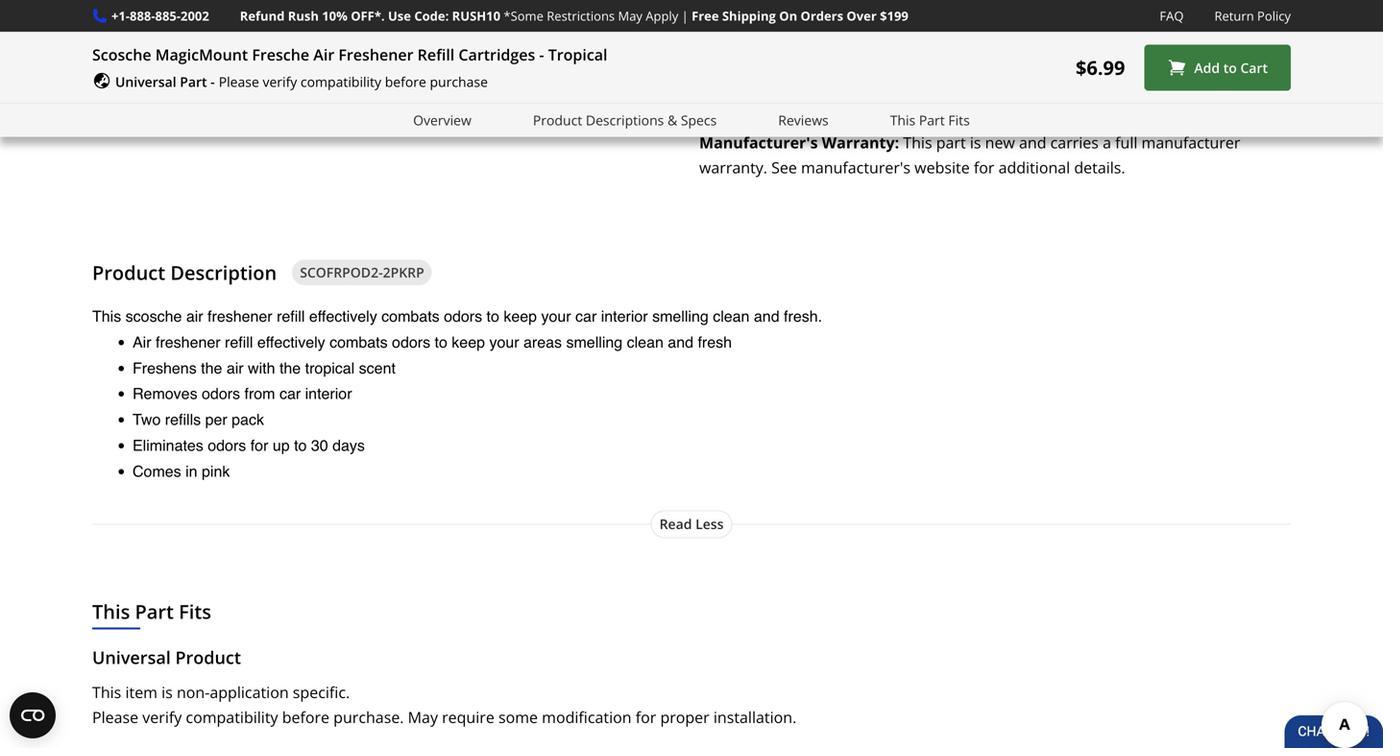 Task type: locate. For each thing, give the bounding box(es) containing it.
universal
[[732, 15, 793, 33], [115, 73, 176, 91], [92, 646, 171, 670]]

fits
[[949, 111, 970, 129], [179, 598, 211, 625]]

part up universal product
[[135, 598, 174, 625]]

for down new at the right of page
[[974, 157, 995, 178]]

0 horizontal spatial product
[[92, 259, 165, 286]]

0 vertical spatial air
[[186, 307, 203, 325]]

888-
[[130, 7, 155, 25]]

effectively up with
[[257, 333, 325, 351]]

0 horizontal spatial fits
[[179, 598, 211, 625]]

0 horizontal spatial may
[[408, 707, 438, 728]]

air
[[186, 307, 203, 325], [227, 359, 244, 377]]

and left the fresh
[[668, 333, 694, 351]]

2 vertical spatial please
[[92, 707, 139, 728]]

manufacturer's
[[801, 157, 911, 178]]

open widget image
[[10, 693, 56, 739]]

2 horizontal spatial please
[[836, 15, 876, 33]]

0 vertical spatial fits
[[949, 111, 970, 129]]

air inside the this scosche air freshener refill effectively combats odors to keep your car interior smelling clean and fresh. air freshener refill effectively combats odors to keep your areas smelling clean and fresh freshens the air with the tropical scent removes odors from car interior two refills per pack eliminates odors for up to 30 days comes in pink
[[133, 333, 151, 351]]

see
[[772, 157, 797, 178]]

1 horizontal spatial car
[[576, 307, 597, 325]]

refill down scofrpod2-
[[277, 307, 305, 325]]

refill up with
[[225, 333, 253, 351]]

is for part
[[970, 132, 982, 153]]

compatibility down application
[[186, 707, 278, 728]]

1 vertical spatial air
[[227, 359, 244, 377]]

this inside this part is new and carries a full manufacturer warranty. see manufacturer's website for additional details.
[[903, 132, 933, 153]]

your left areas
[[490, 333, 519, 351]]

from
[[245, 385, 275, 403]]

effectively down scofrpod2-
[[309, 307, 377, 325]]

this inside the 'this item is non-application specific. please verify compatibility before purchase. may require some modification for proper installation.'
[[92, 682, 121, 703]]

specs
[[681, 111, 717, 129]]

2 horizontal spatial for
[[974, 157, 995, 178]]

clean up the fresh
[[713, 307, 750, 325]]

pink
[[202, 463, 230, 480]]

compatibility inside the 'this item is non-application specific. please verify compatibility before purchase. may require some modification for proper installation.'
[[186, 707, 278, 728]]

and inside this part is new and carries a full manufacturer warranty. see manufacturer's website for additional details.
[[1019, 132, 1047, 153]]

and up additional
[[1019, 132, 1047, 153]]

freshens
[[133, 359, 197, 377]]

shipping
[[722, 7, 776, 25]]

freshener down description
[[208, 307, 273, 325]]

0 vertical spatial keep
[[504, 307, 537, 325]]

1 horizontal spatial refill
[[277, 307, 305, 325]]

part
[[937, 132, 966, 153]]

scofrpod2-2pkrp
[[300, 263, 424, 281]]

please inside the 'this item is non-application specific. please verify compatibility before purchase. may require some modification for proper installation.'
[[92, 707, 139, 728]]

is right item
[[162, 682, 173, 703]]

air right scosche
[[186, 307, 203, 325]]

1 vertical spatial keep
[[452, 333, 485, 351]]

0 vertical spatial for
[[974, 157, 995, 178]]

1 vertical spatial air
[[133, 333, 151, 351]]

0 vertical spatial your
[[541, 307, 571, 325]]

2 vertical spatial product
[[175, 646, 241, 670]]

1 horizontal spatial is
[[970, 132, 982, 153]]

0 horizontal spatial refill
[[225, 333, 253, 351]]

scent
[[359, 359, 396, 377]]

free
[[692, 7, 719, 25]]

product inside "product descriptions & specs" link
[[533, 111, 583, 129]]

0 vertical spatial -
[[827, 15, 832, 33]]

and left 'fresh.'
[[754, 307, 780, 325]]

0 horizontal spatial please
[[92, 707, 139, 728]]

for inside the this scosche air freshener refill effectively combats odors to keep your car interior smelling clean and fresh. air freshener refill effectively combats odors to keep your areas smelling clean and fresh freshens the air with the tropical scent removes odors from car interior two refills per pack eliminates odors for up to 30 days comes in pink
[[251, 437, 268, 454]]

please down magicmount
[[219, 73, 259, 91]]

2 horizontal spatial product
[[533, 111, 583, 129]]

0 horizontal spatial interior
[[305, 385, 352, 403]]

part left 'over'
[[797, 15, 824, 33]]

2 vertical spatial -
[[211, 73, 215, 91]]

0 horizontal spatial smelling
[[566, 333, 623, 351]]

reviews
[[779, 111, 829, 129]]

universal down scosche
[[115, 73, 176, 91]]

0 horizontal spatial this part fits
[[92, 598, 211, 625]]

please left the $199
[[836, 15, 876, 33]]

0 vertical spatial purchase
[[1047, 15, 1105, 33]]

please
[[836, 15, 876, 33], [219, 73, 259, 91], [92, 707, 139, 728]]

1 vertical spatial universal part - please verify compatibility before purchase
[[115, 73, 488, 91]]

1 horizontal spatial for
[[636, 707, 657, 728]]

restrictions
[[547, 7, 615, 25]]

1 horizontal spatial please
[[219, 73, 259, 91]]

non-
[[177, 682, 210, 703]]

0 vertical spatial this part fits
[[890, 111, 970, 129]]

0 horizontal spatial compatibility
[[186, 707, 278, 728]]

- left tropical
[[539, 44, 544, 65]]

air down scosche
[[133, 333, 151, 351]]

this down "this part fits" link
[[903, 132, 933, 153]]

compatibility right the $199
[[918, 15, 998, 33]]

1 vertical spatial product
[[92, 259, 165, 286]]

1 horizontal spatial and
[[754, 307, 780, 325]]

purchase
[[1047, 15, 1105, 33], [430, 73, 488, 91]]

keep left areas
[[452, 333, 485, 351]]

website
[[915, 157, 970, 178]]

2 horizontal spatial compatibility
[[918, 15, 998, 33]]

product up "non-"
[[175, 646, 241, 670]]

- left 'over'
[[827, 15, 832, 33]]

fits up part
[[949, 111, 970, 129]]

product
[[533, 111, 583, 129], [92, 259, 165, 286], [175, 646, 241, 670]]

combats up scent
[[330, 333, 388, 351]]

1 horizontal spatial may
[[618, 7, 643, 25]]

this scosche air freshener refill effectively combats odors to keep your car interior smelling clean and fresh. air freshener refill effectively combats odors to keep your areas smelling clean and fresh freshens the air with the tropical scent removes odors from car interior two refills per pack eliminates odors for up to 30 days comes in pink
[[92, 307, 823, 480]]

1 vertical spatial your
[[490, 333, 519, 351]]

please down item
[[92, 707, 139, 728]]

may inside the 'this item is non-application specific. please verify compatibility before purchase. may require some modification for proper installation.'
[[408, 707, 438, 728]]

some
[[499, 707, 538, 728]]

your up areas
[[541, 307, 571, 325]]

before
[[1002, 15, 1043, 33], [385, 73, 426, 91], [282, 707, 330, 728]]

smelling right areas
[[566, 333, 623, 351]]

compatibility down scosche magicmount fresche air freshener refill cartridges - tropical
[[301, 73, 382, 91]]

is right part
[[970, 132, 982, 153]]

modification
[[542, 707, 632, 728]]

freshener
[[339, 44, 414, 65]]

apply
[[646, 7, 679, 25]]

keep up areas
[[504, 307, 537, 325]]

this left item
[[92, 682, 121, 703]]

overview
[[413, 111, 472, 129]]

1 horizontal spatial clean
[[713, 307, 750, 325]]

may left apply
[[618, 7, 643, 25]]

warranty.
[[700, 157, 768, 178]]

0 vertical spatial universal part - please verify compatibility before purchase
[[732, 15, 1105, 33]]

product left descriptions on the top left of page
[[533, 111, 583, 129]]

0 vertical spatial car
[[576, 307, 597, 325]]

purchase up $6.99
[[1047, 15, 1105, 33]]

is inside the 'this item is non-application specific. please verify compatibility before purchase. may require some modification for proper installation.'
[[162, 682, 173, 703]]

0 horizontal spatial car
[[280, 385, 301, 403]]

2 horizontal spatial -
[[827, 15, 832, 33]]

smelling up the fresh
[[652, 307, 709, 325]]

0 vertical spatial is
[[970, 132, 982, 153]]

0 vertical spatial compatibility
[[918, 15, 998, 33]]

return
[[1215, 7, 1255, 25]]

this part fits up part
[[890, 111, 970, 129]]

1 vertical spatial combats
[[330, 333, 388, 351]]

- down magicmount
[[211, 73, 215, 91]]

1 horizontal spatial verify
[[263, 73, 297, 91]]

product up scosche
[[92, 259, 165, 286]]

verify right 'over'
[[880, 15, 914, 33]]

product descriptions & specs
[[533, 111, 717, 129]]

verify inside the 'this item is non-application specific. please verify compatibility before purchase. may require some modification for proper installation.'
[[143, 707, 182, 728]]

1 vertical spatial smelling
[[566, 333, 623, 351]]

this for see
[[903, 132, 933, 153]]

0 vertical spatial interior
[[601, 307, 648, 325]]

may left require at the left bottom
[[408, 707, 438, 728]]

1 vertical spatial for
[[251, 437, 268, 454]]

freshener up freshens at the left
[[156, 333, 221, 351]]

universal up item
[[92, 646, 171, 670]]

1 vertical spatial effectively
[[257, 333, 325, 351]]

add
[[1195, 58, 1220, 77]]

2 vertical spatial verify
[[143, 707, 182, 728]]

air down 10%
[[314, 44, 335, 65]]

orders
[[801, 7, 844, 25]]

car
[[576, 307, 597, 325], [280, 385, 301, 403]]

1 horizontal spatial -
[[539, 44, 544, 65]]

0 horizontal spatial the
[[201, 359, 222, 377]]

this left scosche
[[92, 307, 121, 325]]

0 vertical spatial please
[[836, 15, 876, 33]]

1 horizontal spatial universal part - please verify compatibility before purchase
[[732, 15, 1105, 33]]

1 vertical spatial may
[[408, 707, 438, 728]]

for
[[974, 157, 995, 178], [251, 437, 268, 454], [636, 707, 657, 728]]

clean left the fresh
[[627, 333, 664, 351]]

1 horizontal spatial this part fits
[[890, 111, 970, 129]]

this
[[890, 111, 916, 129], [903, 132, 933, 153], [92, 307, 121, 325], [92, 598, 130, 625], [92, 682, 121, 703]]

1 vertical spatial this part fits
[[92, 598, 211, 625]]

reviews link
[[779, 109, 829, 131]]

less
[[696, 515, 724, 533]]

fresh.
[[784, 307, 823, 325]]

overview link
[[413, 109, 472, 131]]

this for purchase.
[[92, 682, 121, 703]]

verify down "fresche"
[[263, 73, 297, 91]]

2 vertical spatial for
[[636, 707, 657, 728]]

1 vertical spatial compatibility
[[301, 73, 382, 91]]

0 vertical spatial refill
[[277, 307, 305, 325]]

on
[[780, 7, 798, 25]]

scosche magicmount air freshener refill cartridges- tropical, image
[[93, 0, 668, 117]]

fits up universal product
[[179, 598, 211, 625]]

part down magicmount
[[180, 73, 207, 91]]

1 horizontal spatial air
[[314, 44, 335, 65]]

additional
[[999, 157, 1071, 178]]

this part fits up universal product
[[92, 598, 211, 625]]

1 vertical spatial is
[[162, 682, 173, 703]]

combats down 2pkrp
[[382, 307, 440, 325]]

verify down item
[[143, 707, 182, 728]]

1 vertical spatial before
[[385, 73, 426, 91]]

0 vertical spatial and
[[1019, 132, 1047, 153]]

0 horizontal spatial purchase
[[430, 73, 488, 91]]

smelling
[[652, 307, 709, 325], [566, 333, 623, 351]]

universal right the free
[[732, 15, 793, 33]]

0 horizontal spatial verify
[[143, 707, 182, 728]]

1 horizontal spatial compatibility
[[301, 73, 382, 91]]

universal part - please verify compatibility before purchase
[[732, 15, 1105, 33], [115, 73, 488, 91]]

the right with
[[280, 359, 301, 377]]

air
[[314, 44, 335, 65], [133, 333, 151, 351]]

for inside this part is new and carries a full manufacturer warranty. see manufacturer's website for additional details.
[[974, 157, 995, 178]]

keep
[[504, 307, 537, 325], [452, 333, 485, 351]]

read less
[[660, 515, 724, 533]]

interior
[[601, 307, 648, 325], [305, 385, 352, 403]]

the right freshens at the left
[[201, 359, 222, 377]]

part up part
[[919, 111, 945, 129]]

0 horizontal spatial air
[[186, 307, 203, 325]]

0 horizontal spatial for
[[251, 437, 268, 454]]

-
[[827, 15, 832, 33], [539, 44, 544, 65], [211, 73, 215, 91]]

1 the from the left
[[201, 359, 222, 377]]

combats
[[382, 307, 440, 325], [330, 333, 388, 351]]

is inside this part is new and carries a full manufacturer warranty. see manufacturer's website for additional details.
[[970, 132, 982, 153]]

this up universal product
[[92, 598, 130, 625]]

$199
[[880, 7, 909, 25]]

2 horizontal spatial and
[[1019, 132, 1047, 153]]

description
[[170, 259, 277, 286]]

2 vertical spatial universal
[[92, 646, 171, 670]]

this inside the this scosche air freshener refill effectively combats odors to keep your car interior smelling clean and fresh. air freshener refill effectively combats odors to keep your areas smelling clean and fresh freshens the air with the tropical scent removes odors from car interior two refills per pack eliminates odors for up to 30 days comes in pink
[[92, 307, 121, 325]]

1 horizontal spatial the
[[280, 359, 301, 377]]

1 vertical spatial clean
[[627, 333, 664, 351]]

0 horizontal spatial keep
[[452, 333, 485, 351]]

2 horizontal spatial before
[[1002, 15, 1043, 33]]

for left 'up'
[[251, 437, 268, 454]]

10%
[[322, 7, 348, 25]]

purchase down refill
[[430, 73, 488, 91]]

air left with
[[227, 359, 244, 377]]

rush10
[[452, 7, 501, 25]]

the
[[201, 359, 222, 377], [280, 359, 301, 377]]

1 vertical spatial car
[[280, 385, 301, 403]]

application
[[210, 682, 289, 703]]

1 horizontal spatial keep
[[504, 307, 537, 325]]

product description
[[92, 259, 277, 286]]

0 vertical spatial smelling
[[652, 307, 709, 325]]

2 horizontal spatial verify
[[880, 15, 914, 33]]

refill
[[277, 307, 305, 325], [225, 333, 253, 351]]

is
[[970, 132, 982, 153], [162, 682, 173, 703]]

read
[[660, 515, 692, 533]]

0 horizontal spatial your
[[490, 333, 519, 351]]

for left "proper"
[[636, 707, 657, 728]]

0 horizontal spatial is
[[162, 682, 173, 703]]



Task type: vqa. For each thing, say whether or not it's contained in the screenshot.
the bottom the freshener
yes



Task type: describe. For each thing, give the bounding box(es) containing it.
fresche
[[252, 44, 310, 65]]

eliminates
[[133, 437, 204, 454]]

two
[[133, 411, 161, 429]]

warranty:
[[822, 132, 900, 153]]

this item is non-application specific. please verify compatibility before purchase. may require some modification for proper installation.
[[92, 682, 797, 728]]

item
[[125, 682, 158, 703]]

off*.
[[351, 7, 385, 25]]

product descriptions & specs link
[[533, 109, 717, 131]]

scosche magicmount fresche air freshener refill cartridges - tropical
[[92, 44, 608, 65]]

0 vertical spatial clean
[[713, 307, 750, 325]]

1 vertical spatial and
[[754, 307, 780, 325]]

code:
[[414, 7, 449, 25]]

specific.
[[293, 682, 350, 703]]

1 vertical spatial refill
[[225, 333, 253, 351]]

|
[[682, 7, 689, 25]]

return policy link
[[1215, 6, 1291, 26]]

0 vertical spatial combats
[[382, 307, 440, 325]]

1 vertical spatial purchase
[[430, 73, 488, 91]]

new
[[986, 132, 1015, 153]]

1 horizontal spatial fits
[[949, 111, 970, 129]]

1 vertical spatial fits
[[179, 598, 211, 625]]

0 vertical spatial before
[[1002, 15, 1043, 33]]

descriptions
[[586, 111, 664, 129]]

1 vertical spatial interior
[[305, 385, 352, 403]]

this for your
[[92, 307, 121, 325]]

product for product description
[[92, 259, 165, 286]]

installation.
[[714, 707, 797, 728]]

+1-888-885-2002 link
[[111, 6, 209, 26]]

2002
[[181, 7, 209, 25]]

0 vertical spatial may
[[618, 7, 643, 25]]

areas
[[524, 333, 562, 351]]

faq link
[[1160, 6, 1184, 26]]

magicmount
[[155, 44, 248, 65]]

pack
[[232, 411, 264, 429]]

carries
[[1051, 132, 1099, 153]]

0 vertical spatial freshener
[[208, 307, 273, 325]]

1 vertical spatial -
[[539, 44, 544, 65]]

before inside the 'this item is non-application specific. please verify compatibility before purchase. may require some modification for proper installation.'
[[282, 707, 330, 728]]

0 vertical spatial universal
[[732, 15, 793, 33]]

rush
[[288, 7, 319, 25]]

cartridges
[[459, 44, 535, 65]]

2 vertical spatial and
[[668, 333, 694, 351]]

removes
[[133, 385, 198, 403]]

1 horizontal spatial interior
[[601, 307, 648, 325]]

days
[[333, 437, 365, 454]]

fresh
[[698, 333, 732, 351]]

this up warranty:
[[890, 111, 916, 129]]

0 horizontal spatial -
[[211, 73, 215, 91]]

add to cart
[[1195, 58, 1268, 77]]

purchase.
[[334, 707, 404, 728]]

proper
[[661, 707, 710, 728]]

with
[[248, 359, 275, 377]]

0 vertical spatial verify
[[880, 15, 914, 33]]

policy
[[1258, 7, 1291, 25]]

885-
[[155, 7, 181, 25]]

1 vertical spatial please
[[219, 73, 259, 91]]

over
[[847, 7, 877, 25]]

add to cart button
[[1145, 45, 1291, 91]]

universal product
[[92, 646, 241, 670]]

+1-
[[111, 7, 130, 25]]

0 vertical spatial effectively
[[309, 307, 377, 325]]

1 vertical spatial freshener
[[156, 333, 221, 351]]

&
[[668, 111, 678, 129]]

1 horizontal spatial your
[[541, 307, 571, 325]]

faq
[[1160, 7, 1184, 25]]

+1-888-885-2002
[[111, 7, 209, 25]]

up
[[273, 437, 290, 454]]

refill
[[418, 44, 455, 65]]

is for item
[[162, 682, 173, 703]]

to inside button
[[1224, 58, 1237, 77]]

manufacturer's
[[700, 132, 818, 153]]

comes
[[133, 463, 181, 480]]

a
[[1103, 132, 1112, 153]]

require
[[442, 707, 495, 728]]

scosche
[[92, 44, 151, 65]]

1 vertical spatial verify
[[263, 73, 297, 91]]

0 horizontal spatial clean
[[627, 333, 664, 351]]

this part fits link
[[890, 109, 970, 131]]

2pkrp
[[383, 263, 424, 281]]

this part is new and carries a full manufacturer warranty. see manufacturer's website for additional details.
[[700, 132, 1241, 178]]

1 horizontal spatial product
[[175, 646, 241, 670]]

$6.99
[[1076, 54, 1126, 81]]

manufacturer's warranty:
[[700, 132, 900, 153]]

per
[[205, 411, 227, 429]]

*some
[[504, 7, 544, 25]]

refund rush 10% off*. use code: rush10 *some restrictions may apply | free shipping on orders over $199
[[240, 7, 909, 25]]

manufacturer
[[1142, 132, 1241, 153]]

full
[[1116, 132, 1138, 153]]

refund
[[240, 7, 285, 25]]

return policy
[[1215, 7, 1291, 25]]

tropical
[[548, 44, 608, 65]]

details.
[[1075, 157, 1126, 178]]

1 vertical spatial universal
[[115, 73, 176, 91]]

product for product descriptions & specs
[[533, 111, 583, 129]]

tropical
[[305, 359, 355, 377]]

30
[[311, 437, 328, 454]]

2 the from the left
[[280, 359, 301, 377]]

0 vertical spatial air
[[314, 44, 335, 65]]

1 horizontal spatial air
[[227, 359, 244, 377]]

use
[[388, 7, 411, 25]]

refills
[[165, 411, 201, 429]]

for inside the 'this item is non-application specific. please verify compatibility before purchase. may require some modification for proper installation.'
[[636, 707, 657, 728]]

in
[[186, 463, 198, 480]]

0 horizontal spatial universal part - please verify compatibility before purchase
[[115, 73, 488, 91]]



